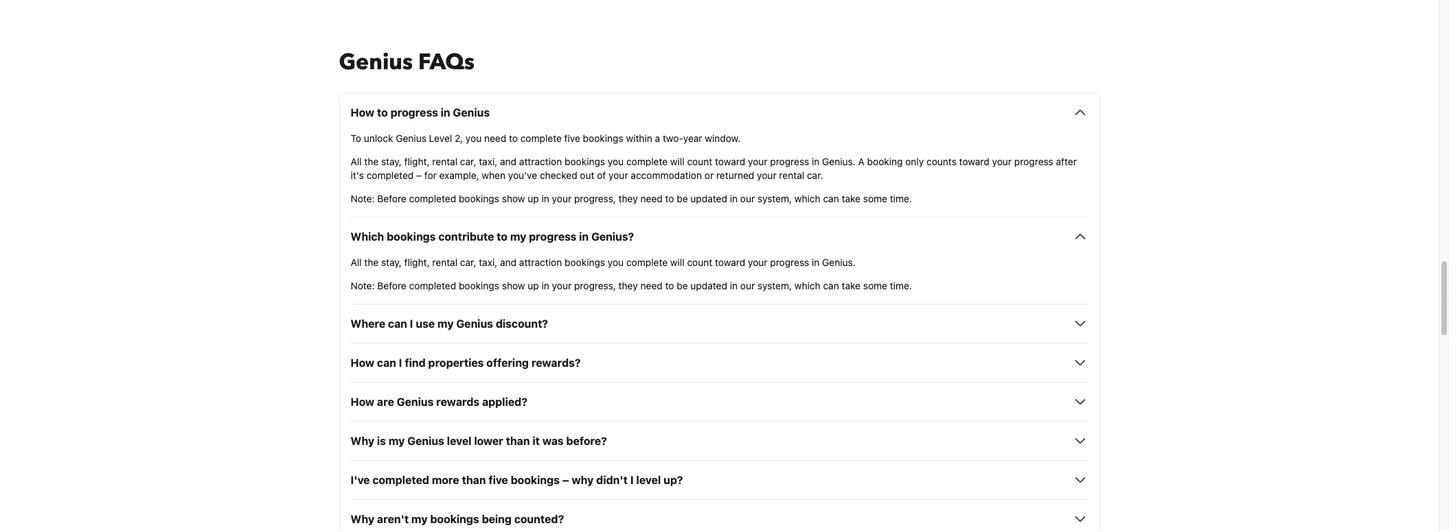 Task type: vqa. For each thing, say whether or not it's contained in the screenshot.
at associated with their
no



Task type: locate. For each thing, give the bounding box(es) containing it.
note: before completed bookings show up in your progress, they need to be updated in our system, which can take some time. down all the stay, flight, rental car, taxi, and attraction bookings you complete will count toward your progress in genius.
[[351, 280, 912, 292]]

time.
[[890, 193, 912, 205], [890, 280, 912, 292]]

genius up how can i find properties offering rewards?
[[456, 318, 493, 331]]

2 time. from the top
[[890, 280, 912, 292]]

taxi, for all the stay, flight, rental car, taxi, and attraction bookings you complete will count toward your progress in genius. a booking only counts toward your progress after it's completed – for example, when you've checked out of your accommodation or returned your rental car.
[[479, 156, 498, 168]]

car, up example,
[[460, 156, 476, 168]]

take
[[842, 193, 861, 205], [842, 280, 861, 292]]

completed up use at left
[[409, 280, 456, 292]]

2 flight, from the top
[[404, 257, 430, 269]]

up down you've
[[528, 193, 539, 205]]

i left find
[[399, 357, 402, 370]]

flight,
[[404, 156, 430, 168], [404, 257, 430, 269]]

to
[[377, 107, 388, 119], [509, 133, 518, 144], [665, 193, 674, 205], [497, 231, 508, 243], [665, 280, 674, 292]]

faqs
[[418, 48, 475, 78]]

bookings right which
[[387, 231, 436, 243]]

need down all the stay, flight, rental car, taxi, and attraction bookings you complete will count toward your progress in genius.
[[641, 280, 663, 292]]

1 vertical spatial and
[[500, 257, 517, 269]]

1 be from the top
[[677, 193, 688, 205]]

0 vertical spatial system,
[[758, 193, 792, 205]]

and
[[500, 156, 517, 168], [500, 257, 517, 269]]

1 vertical spatial than
[[462, 475, 486, 487]]

and inside all the stay, flight, rental car, taxi, and attraction bookings you complete will count toward your progress in genius. a booking only counts toward your progress after it's completed – for example, when you've checked out of your accommodation or returned your rental car.
[[500, 156, 517, 168]]

2 how from the top
[[351, 357, 375, 370]]

complete inside all the stay, flight, rental car, taxi, and attraction bookings you complete will count toward your progress in genius. a booking only counts toward your progress after it's completed – for example, when you've checked out of your accommodation or returned your rental car.
[[626, 156, 668, 168]]

2 horizontal spatial i
[[630, 475, 634, 487]]

2 attraction from the top
[[519, 257, 562, 269]]

1 vertical spatial which
[[795, 280, 821, 292]]

1 vertical spatial need
[[641, 193, 663, 205]]

why left aren't
[[351, 514, 374, 526]]

0 vertical spatial taxi,
[[479, 156, 498, 168]]

0 vertical spatial genius.
[[822, 156, 856, 168]]

example,
[[439, 170, 479, 182]]

the
[[364, 156, 379, 168], [364, 257, 379, 269]]

0 vertical spatial level
[[447, 436, 472, 448]]

2 why from the top
[[351, 514, 374, 526]]

to inside dropdown button
[[497, 231, 508, 243]]

2 vertical spatial you
[[608, 257, 624, 269]]

1 vertical spatial they
[[619, 280, 638, 292]]

find
[[405, 357, 426, 370]]

1 vertical spatial take
[[842, 280, 861, 292]]

genius inside 'dropdown button'
[[397, 397, 434, 409]]

up?
[[664, 475, 683, 487]]

they down all the stay, flight, rental car, taxi, and attraction bookings you complete will count toward your progress in genius.
[[619, 280, 638, 292]]

progress inside dropdown button
[[391, 107, 438, 119]]

your
[[748, 156, 768, 168], [992, 156, 1012, 168], [609, 170, 628, 182], [757, 170, 777, 182], [552, 193, 572, 205], [748, 257, 768, 269], [552, 280, 572, 292]]

flight, up use at left
[[404, 257, 430, 269]]

1 count from the top
[[687, 156, 713, 168]]

1 vertical spatial genius.
[[822, 257, 856, 269]]

1 flight, from the top
[[404, 156, 430, 168]]

1 take from the top
[[842, 193, 861, 205]]

1 vertical spatial show
[[502, 280, 525, 292]]

1 note: from the top
[[351, 193, 375, 205]]

how inside dropdown button
[[351, 107, 375, 119]]

0 vertical spatial note: before completed bookings show up in your progress, they need to be updated in our system, which can take some time.
[[351, 193, 912, 205]]

1 vertical spatial note:
[[351, 280, 375, 292]]

how inside dropdown button
[[351, 357, 375, 370]]

system,
[[758, 193, 792, 205], [758, 280, 792, 292]]

the down which
[[364, 257, 379, 269]]

2 genius. from the top
[[822, 257, 856, 269]]

need right 2,
[[484, 133, 506, 144]]

which
[[795, 193, 821, 205], [795, 280, 821, 292]]

1 vertical spatial be
[[677, 280, 688, 292]]

some
[[863, 193, 887, 205], [863, 280, 887, 292]]

1 vertical spatial before
[[377, 280, 407, 292]]

how
[[351, 107, 375, 119], [351, 357, 375, 370], [351, 397, 375, 409]]

note: down it's
[[351, 193, 375, 205]]

genius. inside all the stay, flight, rental car, taxi, and attraction bookings you complete will count toward your progress in genius. a booking only counts toward your progress after it's completed – for example, when you've checked out of your accommodation or returned your rental car.
[[822, 156, 856, 168]]

1 horizontal spatial level
[[636, 475, 661, 487]]

car.
[[807, 170, 823, 182]]

up
[[528, 193, 539, 205], [528, 280, 539, 292]]

2 be from the top
[[677, 280, 688, 292]]

2 up from the top
[[528, 280, 539, 292]]

bookings
[[583, 133, 624, 144], [565, 156, 605, 168], [459, 193, 499, 205], [387, 231, 436, 243], [565, 257, 605, 269], [459, 280, 499, 292], [511, 475, 560, 487], [430, 514, 479, 526]]

count inside all the stay, flight, rental car, taxi, and attraction bookings you complete will count toward your progress in genius. a booking only counts toward your progress after it's completed – for example, when you've checked out of your accommodation or returned your rental car.
[[687, 156, 713, 168]]

1 vertical spatial complete
[[626, 156, 668, 168]]

2 vertical spatial rental
[[432, 257, 458, 269]]

rewards?
[[532, 357, 581, 370]]

0 horizontal spatial –
[[416, 170, 422, 182]]

i for find
[[399, 357, 402, 370]]

1 progress, from the top
[[574, 193, 616, 205]]

i've
[[351, 475, 370, 487]]

flight, up for
[[404, 156, 430, 168]]

all
[[351, 156, 362, 168], [351, 257, 362, 269]]

up up discount?
[[528, 280, 539, 292]]

will down which bookings contribute to my progress in genius? dropdown button
[[670, 257, 685, 269]]

0 vertical spatial flight,
[[404, 156, 430, 168]]

i inside dropdown button
[[399, 357, 402, 370]]

all for all the stay, flight, rental car, taxi, and attraction bookings you complete will count toward your progress in genius. a booking only counts toward your progress after it's completed – for example, when you've checked out of your accommodation or returned your rental car.
[[351, 156, 362, 168]]

1 the from the top
[[364, 156, 379, 168]]

need
[[484, 133, 506, 144], [641, 193, 663, 205], [641, 280, 663, 292]]

can
[[823, 193, 839, 205], [823, 280, 839, 292], [388, 318, 407, 331], [377, 357, 396, 370]]

toward
[[715, 156, 745, 168], [959, 156, 990, 168], [715, 257, 745, 269]]

1 all from the top
[[351, 156, 362, 168]]

1 vertical spatial stay,
[[381, 257, 402, 269]]

1 vertical spatial you
[[608, 156, 624, 168]]

show
[[502, 193, 525, 205], [502, 280, 525, 292]]

my
[[510, 231, 526, 243], [438, 318, 454, 331], [389, 436, 405, 448], [411, 514, 428, 526]]

why left is
[[351, 436, 374, 448]]

bookings inside i've completed more than five bookings – why didn't i level up? "dropdown button"
[[511, 475, 560, 487]]

will inside all the stay, flight, rental car, taxi, and attraction bookings you complete will count toward your progress in genius. a booking only counts toward your progress after it's completed – for example, when you've checked out of your accommodation or returned your rental car.
[[670, 156, 685, 168]]

0 vertical spatial our
[[740, 193, 755, 205]]

toward for all the stay, flight, rental car, taxi, and attraction bookings you complete will count toward your progress in genius. a booking only counts toward your progress after it's completed – for example, when you've checked out of your accommodation or returned your rental car.
[[715, 156, 745, 168]]

contribute
[[438, 231, 494, 243]]

i inside dropdown button
[[410, 318, 413, 331]]

level left lower
[[447, 436, 472, 448]]

count
[[687, 156, 713, 168], [687, 257, 713, 269]]

than
[[506, 436, 530, 448], [462, 475, 486, 487]]

1 vertical spatial system,
[[758, 280, 792, 292]]

0 vertical spatial note:
[[351, 193, 375, 205]]

2 vertical spatial need
[[641, 280, 663, 292]]

how inside 'dropdown button'
[[351, 397, 375, 409]]

all inside all the stay, flight, rental car, taxi, and attraction bookings you complete will count toward your progress in genius. a booking only counts toward your progress after it's completed – for example, when you've checked out of your accommodation or returned your rental car.
[[351, 156, 362, 168]]

toward up returned
[[715, 156, 745, 168]]

genius down how to progress in genius
[[396, 133, 427, 144]]

bookings down more
[[430, 514, 479, 526]]

– left for
[[416, 170, 422, 182]]

taxi,
[[479, 156, 498, 168], [479, 257, 498, 269]]

2 note: from the top
[[351, 280, 375, 292]]

1 vertical spatial count
[[687, 257, 713, 269]]

1 vertical spatial some
[[863, 280, 887, 292]]

complete up accommodation
[[626, 156, 668, 168]]

1 vertical spatial time.
[[890, 280, 912, 292]]

attraction
[[519, 156, 562, 168], [519, 257, 562, 269]]

rental up example,
[[432, 156, 458, 168]]

and up you've
[[500, 156, 517, 168]]

taxi, up when
[[479, 156, 498, 168]]

all down which
[[351, 257, 362, 269]]

0 vertical spatial stay,
[[381, 156, 402, 168]]

2 vertical spatial complete
[[626, 257, 668, 269]]

to down accommodation
[[665, 193, 674, 205]]

my right use at left
[[438, 318, 454, 331]]

0 vertical spatial rental
[[432, 156, 458, 168]]

level
[[447, 436, 472, 448], [636, 475, 661, 487]]

completed right it's
[[367, 170, 414, 182]]

1 vertical spatial level
[[636, 475, 661, 487]]

2 show from the top
[[502, 280, 525, 292]]

completed inside all the stay, flight, rental car, taxi, and attraction bookings you complete will count toward your progress in genius. a booking only counts toward your progress after it's completed – for example, when you've checked out of your accommodation or returned your rental car.
[[367, 170, 414, 182]]

they up genius?
[[619, 193, 638, 205]]

1 genius. from the top
[[822, 156, 856, 168]]

your down all the stay, flight, rental car, taxi, and attraction bookings you complete will count toward your progress in genius.
[[552, 280, 572, 292]]

1 vertical spatial the
[[364, 257, 379, 269]]

2 the from the top
[[364, 257, 379, 269]]

rental for all the stay, flight, rental car, taxi, and attraction bookings you complete will count toward your progress in genius. a booking only counts toward your progress after it's completed – for example, when you've checked out of your accommodation or returned your rental car.
[[432, 156, 458, 168]]

complete down genius?
[[626, 257, 668, 269]]

1 vertical spatial five
[[489, 475, 508, 487]]

level left up?
[[636, 475, 661, 487]]

attraction up you've
[[519, 156, 562, 168]]

0 vertical spatial the
[[364, 156, 379, 168]]

you for all the stay, flight, rental car, taxi, and attraction bookings you complete will count toward your progress in genius. a booking only counts toward your progress after it's completed – for example, when you've checked out of your accommodation or returned your rental car.
[[608, 156, 624, 168]]

in
[[441, 107, 450, 119], [812, 156, 820, 168], [542, 193, 549, 205], [730, 193, 738, 205], [579, 231, 589, 243], [812, 257, 820, 269], [542, 280, 549, 292], [730, 280, 738, 292]]

you inside all the stay, flight, rental car, taxi, and attraction bookings you complete will count toward your progress in genius. a booking only counts toward your progress after it's completed – for example, when you've checked out of your accommodation or returned your rental car.
[[608, 156, 624, 168]]

returned
[[716, 170, 754, 182]]

genius right are
[[397, 397, 434, 409]]

genius down how are genius rewards applied?
[[407, 436, 444, 448]]

completed up aren't
[[373, 475, 429, 487]]

2 count from the top
[[687, 257, 713, 269]]

in inside dropdown button
[[441, 107, 450, 119]]

progress, down of
[[574, 193, 616, 205]]

0 vertical spatial all
[[351, 156, 362, 168]]

0 vertical spatial show
[[502, 193, 525, 205]]

flight, inside all the stay, flight, rental car, taxi, and attraction bookings you complete will count toward your progress in genius. a booking only counts toward your progress after it's completed – for example, when you've checked out of your accommodation or returned your rental car.
[[404, 156, 430, 168]]

1 stay, from the top
[[381, 156, 402, 168]]

1 up from the top
[[528, 193, 539, 205]]

system, up 'where can i use my genius discount?' dropdown button
[[758, 280, 792, 292]]

where can i use my genius discount? button
[[351, 316, 1088, 333]]

0 vertical spatial than
[[506, 436, 530, 448]]

show up discount?
[[502, 280, 525, 292]]

your right of
[[609, 170, 628, 182]]

attraction for all the stay, flight, rental car, taxi, and attraction bookings you complete will count toward your progress in genius.
[[519, 257, 562, 269]]

stay, for all the stay, flight, rental car, taxi, and attraction bookings you complete will count toward your progress in genius.
[[381, 257, 402, 269]]

0 vertical spatial and
[[500, 156, 517, 168]]

0 horizontal spatial than
[[462, 475, 486, 487]]

taxi, down which bookings contribute to my progress in genius?
[[479, 257, 498, 269]]

1 vertical spatial will
[[670, 257, 685, 269]]

1 attraction from the top
[[519, 156, 562, 168]]

why for why aren't my bookings being counted?
[[351, 514, 374, 526]]

1 vertical spatial attraction
[[519, 257, 562, 269]]

the inside all the stay, flight, rental car, taxi, and attraction bookings you complete will count toward your progress in genius. a booking only counts toward your progress after it's completed – for example, when you've checked out of your accommodation or returned your rental car.
[[364, 156, 379, 168]]

to up unlock
[[377, 107, 388, 119]]

count up or
[[687, 156, 713, 168]]

you
[[466, 133, 482, 144], [608, 156, 624, 168], [608, 257, 624, 269]]

progress,
[[574, 193, 616, 205], [574, 280, 616, 292]]

2 vertical spatial how
[[351, 397, 375, 409]]

and down which bookings contribute to my progress in genius?
[[500, 257, 517, 269]]

genius.
[[822, 156, 856, 168], [822, 257, 856, 269]]

– left why
[[562, 475, 569, 487]]

within
[[626, 133, 652, 144]]

count for all the stay, flight, rental car, taxi, and attraction bookings you complete will count toward your progress in genius. a booking only counts toward your progress after it's completed – for example, when you've checked out of your accommodation or returned your rental car.
[[687, 156, 713, 168]]

to right contribute
[[497, 231, 508, 243]]

0 vertical spatial some
[[863, 193, 887, 205]]

1 vertical spatial i
[[399, 357, 402, 370]]

1 vertical spatial all
[[351, 257, 362, 269]]

1 vertical spatial note: before completed bookings show up in your progress, they need to be updated in our system, which can take some time.
[[351, 280, 912, 292]]

genius faqs
[[339, 48, 475, 78]]

complete for all the stay, flight, rental car, taxi, and attraction bookings you complete will count toward your progress in genius. a booking only counts toward your progress after it's completed – for example, when you've checked out of your accommodation or returned your rental car.
[[626, 156, 668, 168]]

0 vertical spatial –
[[416, 170, 422, 182]]

be down accommodation
[[677, 193, 688, 205]]

count down which bookings contribute to my progress in genius? dropdown button
[[687, 257, 713, 269]]

complete up checked
[[521, 133, 562, 144]]

2 note: before completed bookings show up in your progress, they need to be updated in our system, which can take some time. from the top
[[351, 280, 912, 292]]

will for all the stay, flight, rental car, taxi, and attraction bookings you complete will count toward your progress in genius.
[[670, 257, 685, 269]]

0 vertical spatial they
[[619, 193, 638, 205]]

note: before completed bookings show up in your progress, they need to be updated in our system, which can take some time. down of
[[351, 193, 912, 205]]

1 how from the top
[[351, 107, 375, 119]]

0 vertical spatial complete
[[521, 133, 562, 144]]

updated down or
[[691, 193, 727, 205]]

will up accommodation
[[670, 156, 685, 168]]

taxi, inside all the stay, flight, rental car, taxi, and attraction bookings you complete will count toward your progress in genius. a booking only counts toward your progress after it's completed – for example, when you've checked out of your accommodation or returned your rental car.
[[479, 156, 498, 168]]

how to progress in genius button
[[351, 105, 1088, 121]]

attraction down which bookings contribute to my progress in genius?
[[519, 257, 562, 269]]

stay, inside all the stay, flight, rental car, taxi, and attraction bookings you complete will count toward your progress in genius. a booking only counts toward your progress after it's completed – for example, when you've checked out of your accommodation or returned your rental car.
[[381, 156, 402, 168]]

before up which
[[377, 193, 407, 205]]

1 why from the top
[[351, 436, 374, 448]]

note:
[[351, 193, 375, 205], [351, 280, 375, 292]]

1 vertical spatial –
[[562, 475, 569, 487]]

2 will from the top
[[670, 257, 685, 269]]

1 and from the top
[[500, 156, 517, 168]]

1 updated from the top
[[691, 193, 727, 205]]

level
[[429, 133, 452, 144]]

how up 'to'
[[351, 107, 375, 119]]

to inside dropdown button
[[377, 107, 388, 119]]

0 vertical spatial count
[[687, 156, 713, 168]]

2 and from the top
[[500, 257, 517, 269]]

1 horizontal spatial –
[[562, 475, 569, 487]]

0 vertical spatial which
[[795, 193, 821, 205]]

0 vertical spatial before
[[377, 193, 407, 205]]

1 time. from the top
[[890, 193, 912, 205]]

0 vertical spatial attraction
[[519, 156, 562, 168]]

1 taxi, from the top
[[479, 156, 498, 168]]

my right contribute
[[510, 231, 526, 243]]

than right more
[[462, 475, 486, 487]]

0 vertical spatial be
[[677, 193, 688, 205]]

why
[[572, 475, 594, 487]]

1 horizontal spatial i
[[410, 318, 413, 331]]

stay,
[[381, 156, 402, 168], [381, 257, 402, 269]]

1 vertical spatial why
[[351, 514, 374, 526]]

updated
[[691, 193, 727, 205], [691, 280, 727, 292]]

0 vertical spatial up
[[528, 193, 539, 205]]

– inside all the stay, flight, rental car, taxi, and attraction bookings you complete will count toward your progress in genius. a booking only counts toward your progress after it's completed – for example, when you've checked out of your accommodation or returned your rental car.
[[416, 170, 422, 182]]

1 car, from the top
[[460, 156, 476, 168]]

0 vertical spatial i
[[410, 318, 413, 331]]

1 vertical spatial taxi,
[[479, 257, 498, 269]]

progress, down all the stay, flight, rental car, taxi, and attraction bookings you complete will count toward your progress in genius.
[[574, 280, 616, 292]]

and for all the stay, flight, rental car, taxi, and attraction bookings you complete will count toward your progress in genius. a booking only counts toward your progress after it's completed – for example, when you've checked out of your accommodation or returned your rental car.
[[500, 156, 517, 168]]

–
[[416, 170, 422, 182], [562, 475, 569, 487]]

how can i find properties offering rewards? button
[[351, 355, 1088, 372]]

0 vertical spatial take
[[842, 193, 861, 205]]

they
[[619, 193, 638, 205], [619, 280, 638, 292]]

how for how are genius rewards applied?
[[351, 397, 375, 409]]

five up checked
[[564, 133, 580, 144]]

system, up which bookings contribute to my progress in genius? dropdown button
[[758, 193, 792, 205]]

2 taxi, from the top
[[479, 257, 498, 269]]

before up where
[[377, 280, 407, 292]]

bookings down it
[[511, 475, 560, 487]]

show down you've
[[502, 193, 525, 205]]

0 vertical spatial time.
[[890, 193, 912, 205]]

car, down contribute
[[460, 257, 476, 269]]

0 vertical spatial how
[[351, 107, 375, 119]]

why aren't my bookings being counted?
[[351, 514, 564, 526]]

i left use at left
[[410, 318, 413, 331]]

car, for all the stay, flight, rental car, taxi, and attraction bookings you complete will count toward your progress in genius.
[[460, 257, 476, 269]]

be up 'where can i use my genius discount?' dropdown button
[[677, 280, 688, 292]]

1 vertical spatial how
[[351, 357, 375, 370]]

2 stay, from the top
[[381, 257, 402, 269]]

1 which from the top
[[795, 193, 821, 205]]

toward down which bookings contribute to my progress in genius? dropdown button
[[715, 257, 745, 269]]

0 horizontal spatial level
[[447, 436, 472, 448]]

the down unlock
[[364, 156, 379, 168]]

than left it
[[506, 436, 530, 448]]

3 how from the top
[[351, 397, 375, 409]]

i
[[410, 318, 413, 331], [399, 357, 402, 370], [630, 475, 634, 487]]

2 all from the top
[[351, 257, 362, 269]]

out
[[580, 170, 595, 182]]

in inside dropdown button
[[579, 231, 589, 243]]

stay, down which
[[381, 257, 402, 269]]

rental
[[432, 156, 458, 168], [779, 170, 805, 182], [432, 257, 458, 269]]

two-
[[663, 133, 683, 144]]

1 horizontal spatial five
[[564, 133, 580, 144]]

five
[[564, 133, 580, 144], [489, 475, 508, 487]]

complete
[[521, 133, 562, 144], [626, 156, 668, 168], [626, 257, 668, 269]]

1 vertical spatial car,
[[460, 257, 476, 269]]

0 vertical spatial car,
[[460, 156, 476, 168]]

1 will from the top
[[670, 156, 685, 168]]

i inside "dropdown button"
[[630, 475, 634, 487]]

1 vertical spatial updated
[[691, 280, 727, 292]]

2 our from the top
[[740, 280, 755, 292]]

our up 'where can i use my genius discount?' dropdown button
[[740, 280, 755, 292]]

0 vertical spatial updated
[[691, 193, 727, 205]]

1 vertical spatial our
[[740, 280, 755, 292]]

how left are
[[351, 397, 375, 409]]

1 horizontal spatial than
[[506, 436, 530, 448]]

attraction inside all the stay, flight, rental car, taxi, and attraction bookings you complete will count toward your progress in genius. a booking only counts toward your progress after it's completed – for example, when you've checked out of your accommodation or returned your rental car.
[[519, 156, 562, 168]]

1 vertical spatial up
[[528, 280, 539, 292]]

progress
[[391, 107, 438, 119], [770, 156, 809, 168], [1015, 156, 1054, 168], [529, 231, 577, 243], [770, 257, 809, 269]]

it
[[533, 436, 540, 448]]

1 before from the top
[[377, 193, 407, 205]]

bookings up the out
[[565, 156, 605, 168]]

0 horizontal spatial i
[[399, 357, 402, 370]]

our down returned
[[740, 193, 755, 205]]

2 car, from the top
[[460, 257, 476, 269]]

how for how to progress in genius
[[351, 107, 375, 119]]

it's
[[351, 170, 364, 182]]

0 vertical spatial progress,
[[574, 193, 616, 205]]

all up it's
[[351, 156, 362, 168]]

0 vertical spatial will
[[670, 156, 685, 168]]

rental down contribute
[[432, 257, 458, 269]]

five up being
[[489, 475, 508, 487]]

offering
[[487, 357, 529, 370]]

rental left car.
[[779, 170, 805, 182]]

0 horizontal spatial five
[[489, 475, 508, 487]]

1 vertical spatial flight,
[[404, 257, 430, 269]]

0 vertical spatial why
[[351, 436, 374, 448]]

2 vertical spatial i
[[630, 475, 634, 487]]

1 vertical spatial progress,
[[574, 280, 616, 292]]

discount?
[[496, 318, 548, 331]]

how down where
[[351, 357, 375, 370]]

i right the didn't
[[630, 475, 634, 487]]

car, inside all the stay, flight, rental car, taxi, and attraction bookings you complete will count toward your progress in genius. a booking only counts toward your progress after it's completed – for example, when you've checked out of your accommodation or returned your rental car.
[[460, 156, 476, 168]]

will for all the stay, flight, rental car, taxi, and attraction bookings you complete will count toward your progress in genius. a booking only counts toward your progress after it's completed – for example, when you've checked out of your accommodation or returned your rental car.
[[670, 156, 685, 168]]

updated up 'where can i use my genius discount?' dropdown button
[[691, 280, 727, 292]]



Task type: describe. For each thing, give the bounding box(es) containing it.
which bookings contribute to my progress in genius?
[[351, 231, 634, 243]]

why for why is my genius level lower than it was before?
[[351, 436, 374, 448]]

my inside dropdown button
[[438, 318, 454, 331]]

counted?
[[514, 514, 564, 526]]

completed inside "dropdown button"
[[373, 475, 429, 487]]

genius up 2,
[[453, 107, 490, 119]]

level inside dropdown button
[[447, 436, 472, 448]]

genius. for all the stay, flight, rental car, taxi, and attraction bookings you complete will count toward your progress in genius. a booking only counts toward your progress after it's completed – for example, when you've checked out of your accommodation or returned your rental car.
[[822, 156, 856, 168]]

and for all the stay, flight, rental car, taxi, and attraction bookings you complete will count toward your progress in genius.
[[500, 257, 517, 269]]

use
[[416, 318, 435, 331]]

applied?
[[482, 397, 528, 409]]

2 which from the top
[[795, 280, 821, 292]]

the for all the stay, flight, rental car, taxi, and attraction bookings you complete will count toward your progress in genius. a booking only counts toward your progress after it's completed – for example, when you've checked out of your accommodation or returned your rental car.
[[364, 156, 379, 168]]

than inside "dropdown button"
[[462, 475, 486, 487]]

i've completed more than five bookings – why didn't i level up?
[[351, 475, 683, 487]]

2 updated from the top
[[691, 280, 727, 292]]

2 before from the top
[[377, 280, 407, 292]]

was
[[543, 436, 564, 448]]

in inside all the stay, flight, rental car, taxi, and attraction bookings you complete will count toward your progress in genius. a booking only counts toward your progress after it's completed – for example, when you've checked out of your accommodation or returned your rental car.
[[812, 156, 820, 168]]

can inside dropdown button
[[388, 318, 407, 331]]

rewards
[[436, 397, 480, 409]]

2 they from the top
[[619, 280, 638, 292]]

how to progress in genius
[[351, 107, 490, 119]]

your down checked
[[552, 193, 572, 205]]

genius. for all the stay, flight, rental car, taxi, and attraction bookings you complete will count toward your progress in genius.
[[822, 257, 856, 269]]

aren't
[[377, 514, 409, 526]]

flight, for all the stay, flight, rental car, taxi, and attraction bookings you complete will count toward your progress in genius.
[[404, 257, 430, 269]]

level inside "dropdown button"
[[636, 475, 661, 487]]

progress inside dropdown button
[[529, 231, 577, 243]]

1 they from the top
[[619, 193, 638, 205]]

five inside i've completed more than five bookings – why didn't i level up? "dropdown button"
[[489, 475, 508, 487]]

to up 'where can i use my genius discount?' dropdown button
[[665, 280, 674, 292]]

checked
[[540, 170, 577, 182]]

genius?
[[591, 231, 634, 243]]

your right counts
[[992, 156, 1012, 168]]

bookings inside why aren't my bookings being counted? dropdown button
[[430, 514, 479, 526]]

stay, for all the stay, flight, rental car, taxi, and attraction bookings you complete will count toward your progress in genius. a booking only counts toward your progress after it's completed – for example, when you've checked out of your accommodation or returned your rental car.
[[381, 156, 402, 168]]

rental for all the stay, flight, rental car, taxi, and attraction bookings you complete will count toward your progress in genius.
[[432, 257, 458, 269]]

which
[[351, 231, 384, 243]]

count for all the stay, flight, rental car, taxi, and attraction bookings you complete will count toward your progress in genius.
[[687, 257, 713, 269]]

bookings inside which bookings contribute to my progress in genius? dropdown button
[[387, 231, 436, 243]]

how for how can i find properties offering rewards?
[[351, 357, 375, 370]]

why is my genius level lower than it was before? button
[[351, 434, 1088, 450]]

you for all the stay, flight, rental car, taxi, and attraction bookings you complete will count toward your progress in genius.
[[608, 257, 624, 269]]

bookings down when
[[459, 193, 499, 205]]

only
[[906, 156, 924, 168]]

when
[[482, 170, 506, 182]]

how are genius rewards applied?
[[351, 397, 528, 409]]

than inside dropdown button
[[506, 436, 530, 448]]

1 our from the top
[[740, 193, 755, 205]]

how can i find properties offering rewards?
[[351, 357, 581, 370]]

1 note: before completed bookings show up in your progress, they need to be updated in our system, which can take some time. from the top
[[351, 193, 912, 205]]

is
[[377, 436, 386, 448]]

for
[[424, 170, 437, 182]]

didn't
[[596, 475, 628, 487]]

my inside dropdown button
[[510, 231, 526, 243]]

bookings down genius?
[[565, 257, 605, 269]]

window.
[[705, 133, 741, 144]]

are
[[377, 397, 394, 409]]

why aren't my bookings being counted? button
[[351, 512, 1088, 528]]

a
[[858, 156, 865, 168]]

flight, for all the stay, flight, rental car, taxi, and attraction bookings you complete will count toward your progress in genius. a booking only counts toward your progress after it's completed – for example, when you've checked out of your accommodation or returned your rental car.
[[404, 156, 430, 168]]

of
[[597, 170, 606, 182]]

unlock
[[364, 133, 393, 144]]

your right returned
[[757, 170, 777, 182]]

being
[[482, 514, 512, 526]]

a
[[655, 133, 660, 144]]

0 vertical spatial five
[[564, 133, 580, 144]]

or
[[705, 170, 714, 182]]

bookings left within
[[583, 133, 624, 144]]

complete for all the stay, flight, rental car, taxi, and attraction bookings you complete will count toward your progress in genius.
[[626, 257, 668, 269]]

2 some from the top
[[863, 280, 887, 292]]

why is my genius level lower than it was before?
[[351, 436, 607, 448]]

0 vertical spatial you
[[466, 133, 482, 144]]

bookings inside all the stay, flight, rental car, taxi, and attraction bookings you complete will count toward your progress in genius. a booking only counts toward your progress after it's completed – for example, when you've checked out of your accommodation or returned your rental car.
[[565, 156, 605, 168]]

to unlock genius level 2, you need to complete five bookings within a two-year window.
[[351, 133, 741, 144]]

1 show from the top
[[502, 193, 525, 205]]

accommodation
[[631, 170, 702, 182]]

1 system, from the top
[[758, 193, 792, 205]]

your down which bookings contribute to my progress in genius? dropdown button
[[748, 257, 768, 269]]

my right is
[[389, 436, 405, 448]]

year
[[683, 133, 702, 144]]

2 progress, from the top
[[574, 280, 616, 292]]

counts
[[927, 156, 957, 168]]

2 system, from the top
[[758, 280, 792, 292]]

my right aren't
[[411, 514, 428, 526]]

2,
[[455, 133, 463, 144]]

to up you've
[[509, 133, 518, 144]]

where
[[351, 318, 386, 331]]

your up returned
[[748, 156, 768, 168]]

attraction for all the stay, flight, rental car, taxi, and attraction bookings you complete will count toward your progress in genius. a booking only counts toward your progress after it's completed – for example, when you've checked out of your accommodation or returned your rental car.
[[519, 156, 562, 168]]

more
[[432, 475, 459, 487]]

the for all the stay, flight, rental car, taxi, and attraction bookings you complete will count toward your progress in genius.
[[364, 257, 379, 269]]

genius up how to progress in genius
[[339, 48, 413, 78]]

bookings up where can i use my genius discount?
[[459, 280, 499, 292]]

properties
[[428, 357, 484, 370]]

genius inside dropdown button
[[407, 436, 444, 448]]

after
[[1056, 156, 1077, 168]]

0 vertical spatial need
[[484, 133, 506, 144]]

1 vertical spatial rental
[[779, 170, 805, 182]]

completed down for
[[409, 193, 456, 205]]

toward for all the stay, flight, rental car, taxi, and attraction bookings you complete will count toward your progress in genius.
[[715, 257, 745, 269]]

all the stay, flight, rental car, taxi, and attraction bookings you complete will count toward your progress in genius.
[[351, 257, 856, 269]]

2 take from the top
[[842, 280, 861, 292]]

i've completed more than five bookings – why didn't i level up? button
[[351, 473, 1088, 489]]

i for use
[[410, 318, 413, 331]]

where can i use my genius discount?
[[351, 318, 548, 331]]

all the stay, flight, rental car, taxi, and attraction bookings you complete will count toward your progress in genius. a booking only counts toward your progress after it's completed – for example, when you've checked out of your accommodation or returned your rental car.
[[351, 156, 1077, 182]]

you've
[[508, 170, 537, 182]]

all for all the stay, flight, rental car, taxi, and attraction bookings you complete will count toward your progress in genius.
[[351, 257, 362, 269]]

– inside i've completed more than five bookings – why didn't i level up? "dropdown button"
[[562, 475, 569, 487]]

toward right counts
[[959, 156, 990, 168]]

how are genius rewards applied? button
[[351, 395, 1088, 411]]

can inside dropdown button
[[377, 357, 396, 370]]

which bookings contribute to my progress in genius? button
[[351, 229, 1088, 245]]

car, for all the stay, flight, rental car, taxi, and attraction bookings you complete will count toward your progress in genius. a booking only counts toward your progress after it's completed – for example, when you've checked out of your accommodation or returned your rental car.
[[460, 156, 476, 168]]

lower
[[474, 436, 503, 448]]

taxi, for all the stay, flight, rental car, taxi, and attraction bookings you complete will count toward your progress in genius.
[[479, 257, 498, 269]]

to
[[351, 133, 361, 144]]

before?
[[566, 436, 607, 448]]

1 some from the top
[[863, 193, 887, 205]]

booking
[[867, 156, 903, 168]]



